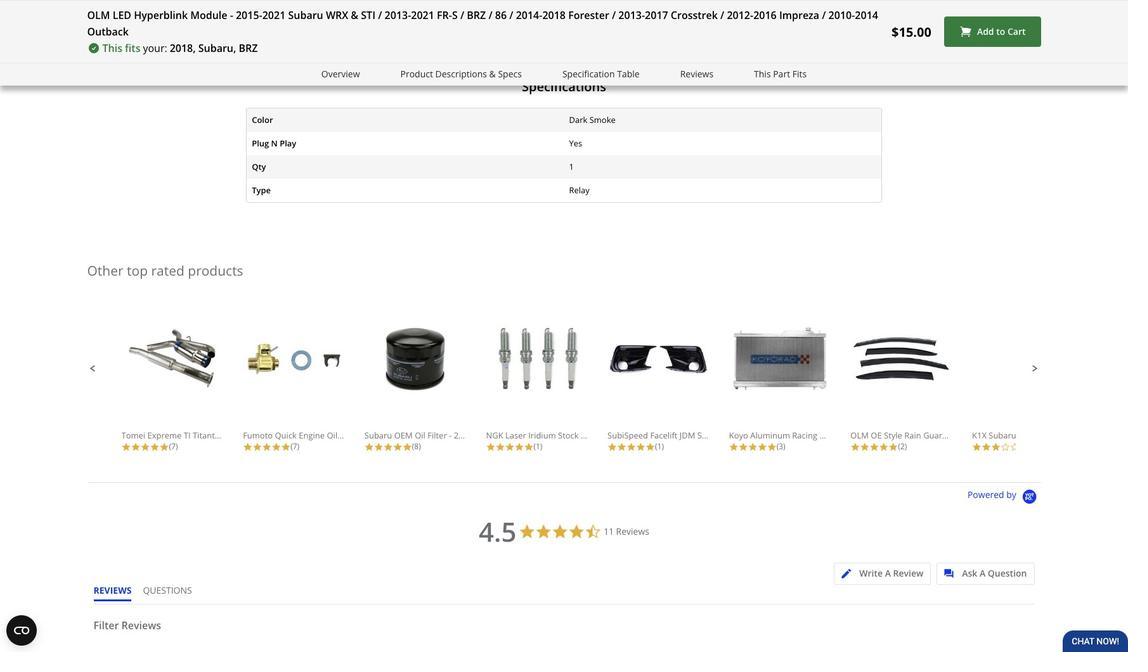 Task type: vqa. For each thing, say whether or not it's contained in the screenshot.


Task type: describe. For each thing, give the bounding box(es) containing it.
2015+
[[454, 430, 478, 442]]

smoke
[[590, 114, 616, 126]]

- right guards
[[954, 430, 957, 442]]

9 star image from the left
[[384, 443, 393, 453]]

4 / from the left
[[510, 8, 514, 22]]

reviews link
[[681, 67, 714, 82]]

8 total reviews element
[[365, 442, 466, 453]]

specs
[[498, 68, 522, 80]]

subaru,
[[198, 41, 236, 55]]

other
[[87, 262, 123, 280]]

expreme
[[147, 430, 182, 442]]

oe
[[871, 430, 882, 442]]

k1x
[[973, 430, 987, 442]]

fumoto quick engine oil drain valve... link
[[243, 326, 390, 442]]

a for ask
[[980, 568, 986, 580]]

86
[[495, 8, 507, 22]]

radiator
[[820, 430, 853, 442]]

2014-
[[516, 8, 543, 22]]

cat-
[[232, 430, 247, 442]]

ti
[[184, 430, 191, 442]]

tomei expreme ti titantium cat-back... link
[[121, 326, 272, 442]]

specifications
[[522, 78, 607, 95]]

1 total reviews element for laser
[[486, 442, 588, 453]]

1 horizontal spatial wrx
[[480, 430, 497, 442]]

subispeed facelift jdm style...
[[608, 430, 723, 442]]

(8)
[[412, 442, 421, 453]]

2 star image from the left
[[160, 443, 169, 453]]

write a review
[[860, 568, 924, 580]]

2018
[[543, 8, 566, 22]]

7 star image from the left
[[272, 443, 281, 453]]

12 star image from the left
[[505, 443, 515, 453]]

specification table
[[563, 68, 640, 80]]

overview link
[[322, 67, 360, 82]]

product
[[401, 68, 433, 80]]

1 star image from the left
[[150, 443, 160, 453]]

20 star image from the left
[[870, 443, 880, 453]]

k1x subaru oem touch up paint link
[[973, 326, 1098, 442]]

11 star image from the left
[[496, 443, 505, 453]]

fits
[[793, 68, 807, 80]]

2010-
[[829, 8, 855, 22]]

11 reviews
[[604, 526, 650, 538]]

12 star image from the left
[[758, 443, 768, 453]]

15 star image from the left
[[889, 443, 899, 453]]

18 star image from the left
[[851, 443, 861, 453]]

this for this part fits
[[754, 68, 771, 80]]

product descriptions & specs
[[401, 68, 522, 80]]

wrx inside the olm led hyperblink module - 2015-2021 subaru wrx & sti / 2013-2021 fr-s / brz / 86 / 2014-2018 forester / 2013-2017 crosstrek / 2012-2016 impreza / 2010-2014 outback
[[326, 8, 348, 22]]

koyo aluminum racing radiator -... link
[[729, 326, 864, 442]]

4 star image from the left
[[365, 443, 374, 453]]

1 / from the left
[[378, 8, 382, 22]]

olm for olm led hyperblink module - 2015-2021 subaru wrx & sti / 2013-2021 fr-s / brz / 86 / 2014-2018 forester / 2013-2017 crosstrek / 2012-2016 impreza / 2010-2014 outback
[[87, 8, 110, 22]]

subaru oem oil filter - 2015+ wrx
[[365, 430, 497, 442]]

product descriptions & specs link
[[401, 67, 522, 82]]

fr-
[[437, 8, 452, 22]]

titantium
[[193, 430, 230, 442]]

color
[[252, 114, 273, 126]]

back...
[[247, 430, 272, 442]]

this part fits
[[754, 68, 807, 80]]

subaru inside k1x subaru oem touch up paint link
[[989, 430, 1017, 442]]

reviews for 11 reviews
[[616, 526, 650, 538]]

fumoto
[[243, 430, 273, 442]]

specification table link
[[563, 67, 640, 82]]

1 vertical spatial brz
[[239, 41, 258, 55]]

1 2013- from the left
[[385, 8, 411, 22]]

module
[[190, 8, 227, 22]]

19 star image from the left
[[861, 443, 870, 453]]

fits
[[125, 41, 141, 55]]

part
[[774, 68, 791, 80]]

filter reviews
[[94, 619, 161, 633]]

6 / from the left
[[721, 8, 725, 22]]

touch
[[1040, 430, 1063, 442]]

outback
[[87, 25, 129, 39]]

11 star image from the left
[[748, 443, 758, 453]]

dialog image
[[945, 570, 961, 579]]

relay
[[569, 185, 590, 196]]

k1x subaru oem touch up paint
[[973, 430, 1098, 442]]

laser
[[506, 430, 526, 442]]

1 2021 from the left
[[262, 8, 286, 22]]

drain
[[340, 430, 361, 442]]

13 star image from the left
[[768, 443, 777, 453]]

olm oe style rain guards -... link
[[851, 326, 963, 442]]

6 star image from the left
[[262, 443, 272, 453]]

13 star image from the left
[[608, 443, 617, 453]]

(7) for expreme
[[169, 442, 178, 453]]

valve...
[[363, 430, 390, 442]]

fumoto quick engine oil drain valve...
[[243, 430, 390, 442]]

this fits your: 2018, subaru, brz
[[102, 41, 258, 55]]

a for write
[[885, 568, 891, 580]]

1 star image from the left
[[121, 443, 131, 453]]

14 star image from the left
[[880, 443, 889, 453]]

4.5
[[479, 514, 517, 550]]

(3)
[[777, 442, 786, 453]]

(1) for facelift
[[655, 442, 664, 453]]

(2) for oem
[[1020, 442, 1029, 453]]

tab list containing reviews
[[94, 585, 203, 605]]

14 star image from the left
[[617, 443, 627, 453]]

2015-
[[236, 8, 262, 22]]

4.5 star rating element
[[479, 514, 517, 550]]

3 star image from the left
[[141, 443, 150, 453]]

powered by
[[968, 490, 1019, 502]]

7 total reviews element for expreme
[[121, 442, 223, 453]]

2017
[[645, 8, 669, 22]]

- for 2015-
[[230, 8, 233, 22]]

style...
[[698, 430, 723, 442]]

7 star image from the left
[[515, 443, 524, 453]]

products
[[188, 262, 243, 280]]

5 star image from the left
[[253, 443, 262, 453]]

- for 2015+
[[449, 430, 452, 442]]

11
[[604, 526, 614, 538]]

type
[[252, 185, 271, 196]]



Task type: locate. For each thing, give the bounding box(es) containing it.
1 vertical spatial reviews
[[616, 526, 650, 538]]

subaru inside 'subaru oem oil filter - 2015+ wrx' link
[[365, 430, 392, 442]]

play
[[280, 138, 296, 149]]

quick
[[275, 430, 297, 442]]

& inside the olm led hyperblink module - 2015-2021 subaru wrx & sti / 2013-2021 fr-s / brz / 86 / 2014-2018 forester / 2013-2017 crosstrek / 2012-2016 impreza / 2010-2014 outback
[[351, 8, 359, 22]]

write a review button
[[834, 564, 932, 586]]

oil inside fumoto quick engine oil drain valve... link
[[327, 430, 338, 442]]

brz right subaru,
[[239, 41, 258, 55]]

0 horizontal spatial 7 total reviews element
[[121, 442, 223, 453]]

table
[[617, 68, 640, 80]]

0 horizontal spatial (2)
[[899, 442, 907, 453]]

(2) for style
[[899, 442, 907, 453]]

0 horizontal spatial oil
[[327, 430, 338, 442]]

ask a question button
[[937, 564, 1035, 586]]

2018,
[[170, 41, 196, 55]]

3 star image from the left
[[281, 443, 291, 453]]

a
[[885, 568, 891, 580], [980, 568, 986, 580]]

- left 2015+ on the left bottom of page
[[449, 430, 452, 442]]

1 vertical spatial wrx
[[480, 430, 497, 442]]

sti
[[361, 8, 376, 22]]

0 horizontal spatial oem
[[394, 430, 413, 442]]

(2) left touch
[[1020, 442, 1029, 453]]

impreza
[[780, 8, 820, 22]]

- inside the olm led hyperblink module - 2015-2021 subaru wrx & sti / 2013-2021 fr-s / brz / 86 / 2014-2018 forester / 2013-2017 crosstrek / 2012-2016 impreza / 2010-2014 outback
[[230, 8, 233, 22]]

0 horizontal spatial wrx
[[326, 8, 348, 22]]

2 a from the left
[[980, 568, 986, 580]]

wrx
[[326, 8, 348, 22], [480, 430, 497, 442]]

(7) for quick
[[291, 442, 300, 453]]

subispeed facelift jdm style... link
[[608, 326, 723, 442]]

oil inside 'subaru oem oil filter - 2015+ wrx' link
[[415, 430, 426, 442]]

this
[[102, 41, 122, 55], [754, 68, 771, 80]]

powered by link
[[968, 490, 1041, 506]]

oem left touch
[[1019, 430, 1037, 442]]

0 horizontal spatial &
[[351, 8, 359, 22]]

your:
[[143, 41, 167, 55]]

1 horizontal spatial reviews
[[616, 526, 650, 538]]

reviews for filter reviews
[[122, 619, 161, 633]]

(7) right back...
[[291, 442, 300, 453]]

ngk laser iridium stock heat range... link
[[486, 326, 632, 442]]

&
[[351, 8, 359, 22], [490, 68, 496, 80]]

1 vertical spatial filter
[[94, 619, 119, 633]]

hyperblink
[[134, 8, 188, 22]]

2 2013- from the left
[[619, 8, 645, 22]]

6 star image from the left
[[486, 443, 496, 453]]

reviews down questions
[[122, 619, 161, 633]]

2 oil from the left
[[415, 430, 426, 442]]

jdm
[[680, 430, 696, 442]]

16 star image from the left
[[636, 443, 646, 453]]

0 horizontal spatial (1)
[[534, 442, 543, 453]]

oil
[[327, 430, 338, 442], [415, 430, 426, 442]]

1 horizontal spatial 2021
[[411, 8, 435, 22]]

4 star image from the left
[[243, 443, 253, 453]]

aluminum
[[751, 430, 791, 442]]

s
[[452, 8, 458, 22]]

(1) right laser
[[534, 442, 543, 453]]

0 horizontal spatial olm
[[87, 8, 110, 22]]

0 horizontal spatial brz
[[239, 41, 258, 55]]

/ left 2012-
[[721, 8, 725, 22]]

1 horizontal spatial 2 total reviews element
[[973, 442, 1074, 453]]

$15.00
[[892, 23, 932, 40]]

rain
[[905, 430, 922, 442]]

0 horizontal spatial this
[[102, 41, 122, 55]]

17 star image from the left
[[729, 443, 739, 453]]

olm oe style rain guards -...
[[851, 430, 963, 442]]

forester
[[569, 8, 610, 22]]

plug n play
[[252, 138, 296, 149]]

subaru right drain
[[365, 430, 392, 442]]

this for this fits your: 2018, subaru, brz
[[102, 41, 122, 55]]

overview
[[322, 68, 360, 80]]

questions
[[143, 585, 192, 597]]

2 (7) from the left
[[291, 442, 300, 453]]

1 7 total reviews element from the left
[[121, 442, 223, 453]]

21 star image from the left
[[973, 443, 982, 453]]

(1) for laser
[[534, 442, 543, 453]]

10 star image from the left
[[739, 443, 748, 453]]

23 star image from the left
[[992, 443, 1001, 453]]

dark
[[569, 114, 588, 126]]

2021
[[262, 8, 286, 22], [411, 8, 435, 22]]

olm up outback
[[87, 8, 110, 22]]

tomei
[[121, 430, 145, 442]]

n
[[271, 138, 278, 149]]

write
[[860, 568, 883, 580]]

2 2021 from the left
[[411, 8, 435, 22]]

subaru
[[288, 8, 323, 22], [365, 430, 392, 442], [989, 430, 1017, 442]]

olm for olm oe style rain guards -...
[[851, 430, 869, 442]]

- right radiator
[[855, 430, 858, 442]]

2014
[[855, 8, 879, 22]]

1 horizontal spatial (1)
[[655, 442, 664, 453]]

2 horizontal spatial reviews
[[681, 68, 714, 80]]

& left specs
[[490, 68, 496, 80]]

star image
[[121, 443, 131, 453], [131, 443, 141, 453], [141, 443, 150, 453], [243, 443, 253, 453], [253, 443, 262, 453], [262, 443, 272, 453], [272, 443, 281, 453], [374, 443, 384, 453], [384, 443, 393, 453], [403, 443, 412, 453], [496, 443, 505, 453], [505, 443, 515, 453], [608, 443, 617, 453], [617, 443, 627, 453], [627, 443, 636, 453], [636, 443, 646, 453], [729, 443, 739, 453], [851, 443, 861, 453], [861, 443, 870, 453], [870, 443, 880, 453], [973, 443, 982, 453], [982, 443, 992, 453], [992, 443, 1001, 453]]

ask a question
[[963, 568, 1028, 580]]

0 vertical spatial this
[[102, 41, 122, 55]]

open widget image
[[6, 616, 37, 647]]

yes
[[569, 138, 583, 149]]

1 total reviews element for facelift
[[608, 442, 709, 453]]

1 vertical spatial olm
[[851, 430, 869, 442]]

2 horizontal spatial subaru
[[989, 430, 1017, 442]]

(7) left 'ti'
[[169, 442, 178, 453]]

filter down reviews
[[94, 619, 119, 633]]

racing
[[793, 430, 818, 442]]

2 ... from the left
[[957, 430, 963, 442]]

1 total reviews element
[[486, 442, 588, 453], [608, 442, 709, 453]]

empty star image
[[1001, 443, 1011, 453], [1011, 443, 1020, 453]]

reviews
[[94, 585, 132, 597]]

22 star image from the left
[[982, 443, 992, 453]]

0 vertical spatial &
[[351, 8, 359, 22]]

1 horizontal spatial olm
[[851, 430, 869, 442]]

koyo aluminum racing radiator -...
[[729, 430, 864, 442]]

filter inside heading
[[94, 619, 119, 633]]

1 horizontal spatial a
[[980, 568, 986, 580]]

2 7 total reviews element from the left
[[243, 442, 345, 453]]

2 vertical spatial reviews
[[122, 619, 161, 633]]

olm left the oe
[[851, 430, 869, 442]]

1 1 total reviews element from the left
[[486, 442, 588, 453]]

koyo
[[729, 430, 749, 442]]

0 horizontal spatial 2013-
[[385, 8, 411, 22]]

wrx left sti
[[326, 8, 348, 22]]

2 1 total reviews element from the left
[[608, 442, 709, 453]]

a right write
[[885, 568, 891, 580]]

filter
[[428, 430, 447, 442], [94, 619, 119, 633]]

stock
[[558, 430, 579, 442]]

brz inside the olm led hyperblink module - 2015-2021 subaru wrx & sti / 2013-2021 fr-s / brz / 86 / 2014-2018 forester / 2013-2017 crosstrek / 2012-2016 impreza / 2010-2014 outback
[[467, 8, 486, 22]]

7 / from the left
[[822, 8, 826, 22]]

2 total reviews element for oem
[[973, 442, 1074, 453]]

1 (7) from the left
[[169, 442, 178, 453]]

1 horizontal spatial subaru
[[365, 430, 392, 442]]

1 horizontal spatial oil
[[415, 430, 426, 442]]

wrx right 2015+ on the left bottom of page
[[480, 430, 497, 442]]

2 / from the left
[[461, 8, 465, 22]]

- left 2015-
[[230, 8, 233, 22]]

1 horizontal spatial ...
[[957, 430, 963, 442]]

1 ... from the left
[[857, 430, 864, 442]]

guards
[[924, 430, 952, 442]]

1 horizontal spatial (2)
[[1020, 442, 1029, 453]]

oem right valve...
[[394, 430, 413, 442]]

filter reviews heading
[[94, 619, 1035, 644]]

1 horizontal spatial oem
[[1019, 430, 1037, 442]]

-
[[230, 8, 233, 22], [449, 430, 452, 442], [855, 430, 858, 442], [954, 430, 957, 442]]

this left part
[[754, 68, 771, 80]]

led
[[113, 8, 131, 22]]

1 (1) from the left
[[534, 442, 543, 453]]

7 total reviews element
[[121, 442, 223, 453], [243, 442, 345, 453]]

8 star image from the left
[[374, 443, 384, 453]]

this down outback
[[102, 41, 122, 55]]

2 total reviews element for style
[[851, 442, 953, 453]]

1 horizontal spatial 7 total reviews element
[[243, 442, 345, 453]]

... left k1x
[[957, 430, 963, 442]]

0 horizontal spatial 2 total reviews element
[[851, 442, 953, 453]]

add to cart button
[[945, 16, 1041, 47]]

top
[[127, 262, 148, 280]]

style
[[884, 430, 903, 442]]

/ left 2010-
[[822, 8, 826, 22]]

subaru right 2015-
[[288, 8, 323, 22]]

engine
[[299, 430, 325, 442]]

2012-
[[727, 8, 754, 22]]

/ left 86
[[489, 8, 493, 22]]

2 empty star image from the left
[[1011, 443, 1020, 453]]

0 horizontal spatial (7)
[[169, 442, 178, 453]]

9 star image from the left
[[646, 443, 655, 453]]

brz right s
[[467, 8, 486, 22]]

subaru right k1x
[[989, 430, 1017, 442]]

subaru inside the olm led hyperblink module - 2015-2021 subaru wrx & sti / 2013-2021 fr-s / brz / 86 / 2014-2018 forester / 2013-2017 crosstrek / 2012-2016 impreza / 2010-2014 outback
[[288, 8, 323, 22]]

specification
[[563, 68, 615, 80]]

2013- right forester
[[619, 8, 645, 22]]

0 horizontal spatial filter
[[94, 619, 119, 633]]

...
[[857, 430, 864, 442], [957, 430, 963, 442]]

reviews inside heading
[[122, 619, 161, 633]]

star image
[[150, 443, 160, 453], [160, 443, 169, 453], [281, 443, 291, 453], [365, 443, 374, 453], [393, 443, 403, 453], [486, 443, 496, 453], [515, 443, 524, 453], [524, 443, 534, 453], [646, 443, 655, 453], [739, 443, 748, 453], [748, 443, 758, 453], [758, 443, 768, 453], [768, 443, 777, 453], [880, 443, 889, 453], [889, 443, 899, 453]]

0 vertical spatial filter
[[428, 430, 447, 442]]

2 total reviews element
[[851, 442, 953, 453], [973, 442, 1074, 453]]

1 vertical spatial &
[[490, 68, 496, 80]]

(1) left the jdm
[[655, 442, 664, 453]]

reviews down crosstrek
[[681, 68, 714, 80]]

descriptions
[[436, 68, 487, 80]]

powered
[[968, 490, 1005, 502]]

(7)
[[169, 442, 178, 453], [291, 442, 300, 453]]

cart
[[1008, 26, 1026, 38]]

olm inside the olm led hyperblink module - 2015-2021 subaru wrx & sti / 2013-2021 fr-s / brz / 86 / 2014-2018 forester / 2013-2017 crosstrek / 2012-2016 impreza / 2010-2014 outback
[[87, 8, 110, 22]]

& left sti
[[351, 8, 359, 22]]

/ right forester
[[612, 8, 616, 22]]

tab list
[[94, 585, 203, 605]]

to
[[997, 26, 1006, 38]]

3 / from the left
[[489, 8, 493, 22]]

/ right s
[[461, 8, 465, 22]]

brz
[[467, 8, 486, 22], [239, 41, 258, 55]]

2 (1) from the left
[[655, 442, 664, 453]]

oil left drain
[[327, 430, 338, 442]]

0 horizontal spatial subaru
[[288, 8, 323, 22]]

crosstrek
[[671, 8, 718, 22]]

7 total reviews element for quick
[[243, 442, 345, 453]]

2 oem from the left
[[1019, 430, 1037, 442]]

0 horizontal spatial 2021
[[262, 8, 286, 22]]

/ right sti
[[378, 8, 382, 22]]

0 horizontal spatial 1 total reviews element
[[486, 442, 588, 453]]

1 (2) from the left
[[899, 442, 907, 453]]

0 vertical spatial olm
[[87, 8, 110, 22]]

subispeed
[[608, 430, 648, 442]]

0 horizontal spatial reviews
[[122, 619, 161, 633]]

1 horizontal spatial brz
[[467, 8, 486, 22]]

- for ...
[[855, 430, 858, 442]]

write no frame image
[[842, 570, 858, 579]]

0 horizontal spatial ...
[[857, 430, 864, 442]]

dark smoke
[[569, 114, 616, 126]]

add to cart
[[978, 26, 1026, 38]]

1 horizontal spatial 1 total reviews element
[[608, 442, 709, 453]]

1 a from the left
[[885, 568, 891, 580]]

2013- right sti
[[385, 8, 411, 22]]

reviews right the 11
[[616, 526, 650, 538]]

rated
[[151, 262, 185, 280]]

15 star image from the left
[[627, 443, 636, 453]]

ask
[[963, 568, 978, 580]]

1 horizontal spatial filter
[[428, 430, 447, 442]]

0 vertical spatial reviews
[[681, 68, 714, 80]]

by
[[1007, 490, 1017, 502]]

5 / from the left
[[612, 8, 616, 22]]

5 star image from the left
[[393, 443, 403, 453]]

1 horizontal spatial this
[[754, 68, 771, 80]]

2 2 total reviews element from the left
[[973, 442, 1074, 453]]

facelift
[[651, 430, 678, 442]]

filter right (8)
[[428, 430, 447, 442]]

1 horizontal spatial 2013-
[[619, 8, 645, 22]]

add
[[978, 26, 995, 38]]

1 horizontal spatial (7)
[[291, 442, 300, 453]]

10 star image from the left
[[403, 443, 412, 453]]

up
[[1065, 430, 1076, 442]]

1 empty star image from the left
[[1001, 443, 1011, 453]]

3 total reviews element
[[729, 442, 831, 453]]

a right ask on the bottom of the page
[[980, 568, 986, 580]]

olm led hyperblink module - 2015-2021 subaru wrx & sti / 2013-2021 fr-s / brz / 86 / 2014-2018 forester / 2013-2017 crosstrek / 2012-2016 impreza / 2010-2014 outback
[[87, 8, 879, 39]]

/ right 86
[[510, 8, 514, 22]]

2 (2) from the left
[[1020, 442, 1029, 453]]

0 vertical spatial wrx
[[326, 8, 348, 22]]

range...
[[602, 430, 632, 442]]

paint
[[1079, 430, 1098, 442]]

1 oem from the left
[[394, 430, 413, 442]]

1 oil from the left
[[327, 430, 338, 442]]

olm
[[87, 8, 110, 22], [851, 430, 869, 442]]

1 2 total reviews element from the left
[[851, 442, 953, 453]]

(2) right the oe
[[899, 442, 907, 453]]

1 vertical spatial this
[[754, 68, 771, 80]]

1 horizontal spatial &
[[490, 68, 496, 80]]

2016
[[754, 8, 777, 22]]

... left the oe
[[857, 430, 864, 442]]

0 vertical spatial brz
[[467, 8, 486, 22]]

0 horizontal spatial a
[[885, 568, 891, 580]]

oil right valve...
[[415, 430, 426, 442]]

8 star image from the left
[[524, 443, 534, 453]]

(1)
[[534, 442, 543, 453], [655, 442, 664, 453]]

2 star image from the left
[[131, 443, 141, 453]]



